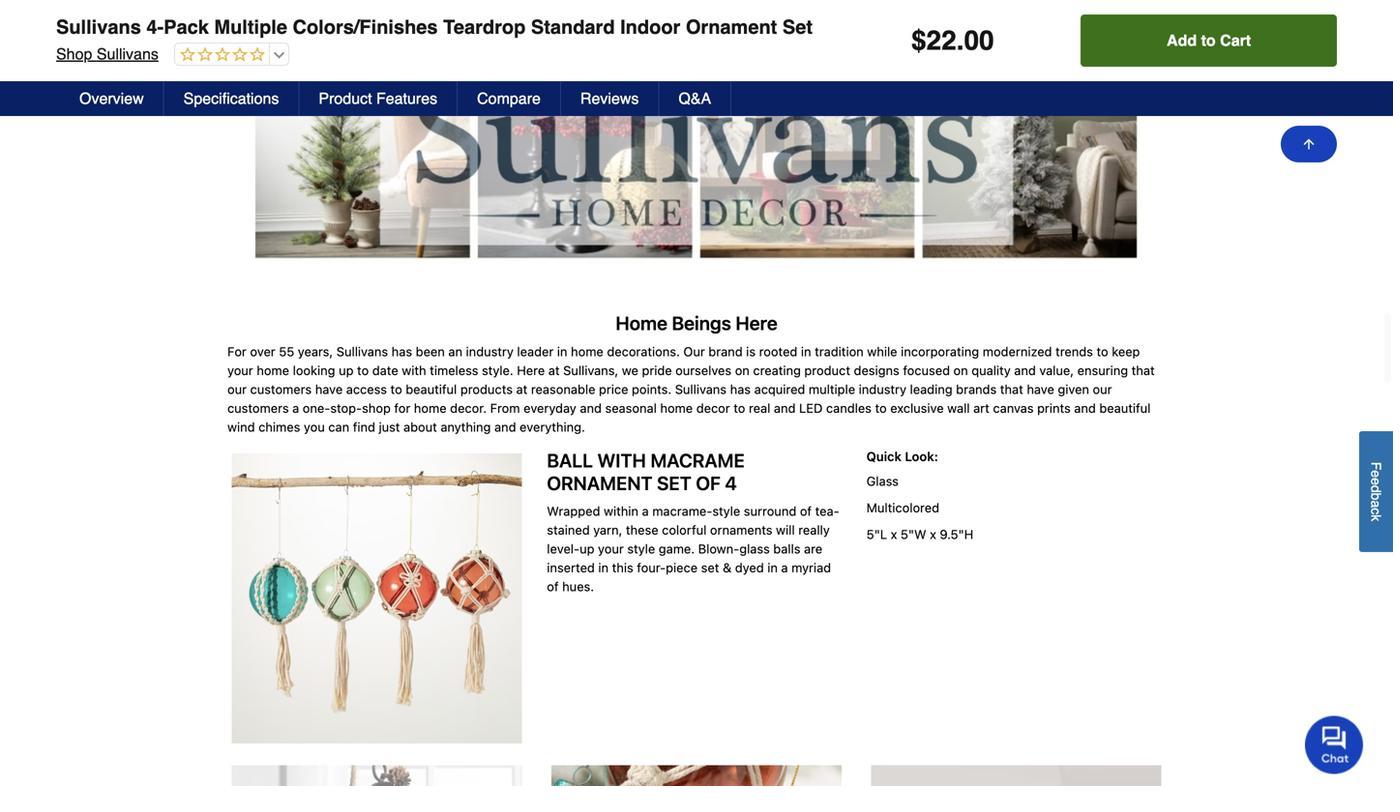 Task type: locate. For each thing, give the bounding box(es) containing it.
f
[[1369, 462, 1384, 470]]

sullivans up shop sullivans
[[56, 16, 141, 38]]

cart
[[1220, 31, 1251, 49]]

k
[[1369, 515, 1384, 522]]

22
[[927, 25, 957, 56]]

colors/finishes
[[293, 16, 438, 38]]

e
[[1369, 470, 1384, 478], [1369, 478, 1384, 485]]

reviews
[[580, 90, 639, 107]]

arrow up image
[[1301, 136, 1317, 152]]

overview
[[79, 90, 144, 107]]

overview button
[[60, 81, 164, 116]]

sullivans
[[56, 16, 141, 38], [97, 45, 159, 63]]

00
[[964, 25, 994, 56]]

e up b
[[1369, 478, 1384, 485]]

d
[[1369, 485, 1384, 493]]

pack
[[164, 16, 209, 38]]

e up the d
[[1369, 470, 1384, 478]]

zero stars image
[[175, 46, 265, 64]]

$ 22 . 00
[[911, 25, 994, 56]]

a
[[1369, 501, 1384, 508]]

product
[[319, 90, 372, 107]]

product features button
[[299, 81, 458, 116]]

add to cart
[[1167, 31, 1251, 49]]

q&a button
[[659, 81, 732, 116]]

product features
[[319, 90, 437, 107]]

shop
[[56, 45, 92, 63]]

sullivans down 4-
[[97, 45, 159, 63]]



Task type: vqa. For each thing, say whether or not it's contained in the screenshot.
the 100- inside the StayBright 100- Count 24.7-ft White LED Plug-In Christmas String Lights
no



Task type: describe. For each thing, give the bounding box(es) containing it.
multiple
[[214, 16, 287, 38]]

$
[[911, 25, 927, 56]]

4-
[[146, 16, 164, 38]]

specifications
[[184, 90, 279, 107]]

2 e from the top
[[1369, 478, 1384, 485]]

reviews button
[[561, 81, 659, 116]]

1 e from the top
[[1369, 470, 1384, 478]]

b
[[1369, 493, 1384, 501]]

q&a
[[679, 90, 711, 107]]

f e e d b a c k
[[1369, 462, 1384, 522]]

shop sullivans
[[56, 45, 159, 63]]

ornament
[[686, 16, 777, 38]]

compare button
[[458, 81, 561, 116]]

c
[[1369, 508, 1384, 515]]

features
[[376, 90, 437, 107]]

add
[[1167, 31, 1197, 49]]

to
[[1201, 31, 1216, 49]]

0 vertical spatial sullivans
[[56, 16, 141, 38]]

set
[[783, 16, 813, 38]]

chat invite button image
[[1305, 716, 1364, 775]]

.
[[957, 25, 964, 56]]

sullivans 4-pack multiple colors/finishes teardrop standard indoor ornament set
[[56, 16, 813, 38]]

specifications button
[[164, 81, 299, 116]]

compare
[[477, 90, 541, 107]]

teardrop
[[443, 16, 526, 38]]

add to cart button
[[1081, 15, 1337, 67]]

indoor
[[620, 16, 681, 38]]

1 vertical spatial sullivans
[[97, 45, 159, 63]]

standard
[[531, 16, 615, 38]]

f e e d b a c k button
[[1359, 431, 1393, 552]]



